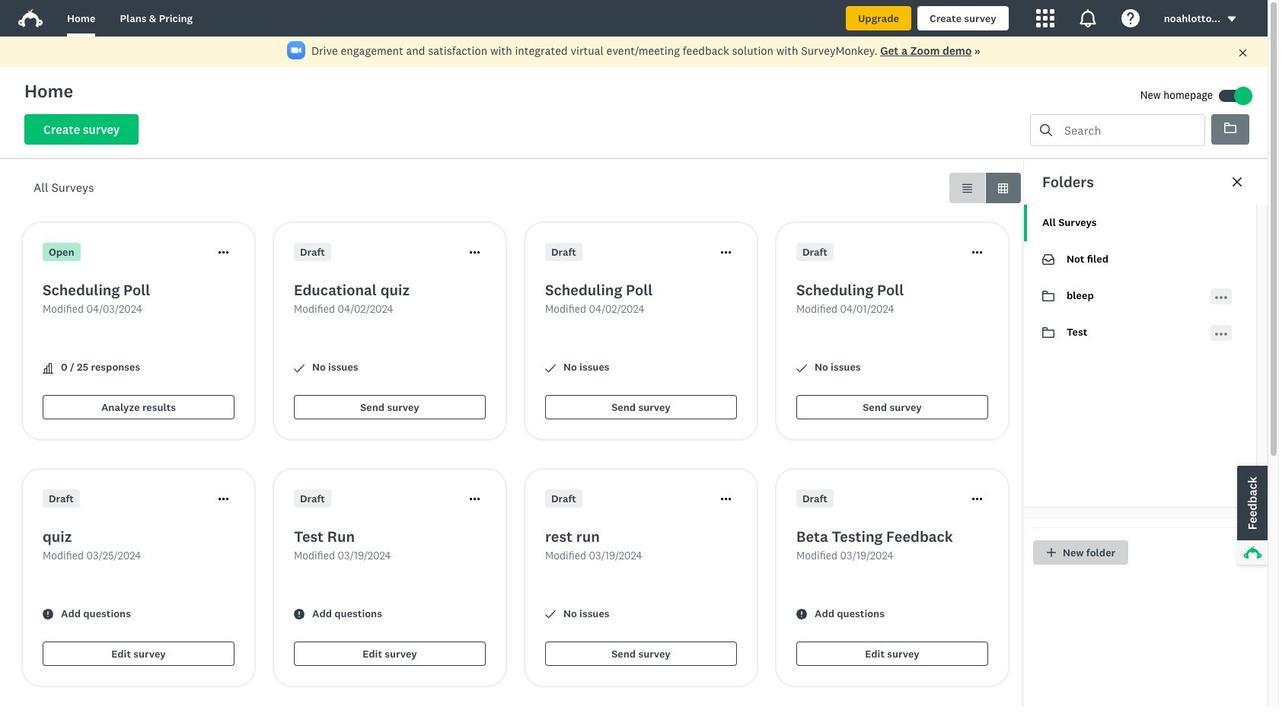 Task type: describe. For each thing, give the bounding box(es) containing it.
test image
[[1042, 327, 1054, 339]]

Search text field
[[1052, 115, 1204, 145]]

1 no issues image from the left
[[294, 363, 305, 373]]

1 warning image from the left
[[43, 609, 53, 620]]

search image
[[1040, 124, 1052, 136]]

2 no issues image from the left
[[796, 363, 807, 373]]

not filed image
[[1042, 254, 1054, 265]]

response count image
[[43, 363, 53, 373]]

response based pricing icon image
[[1061, 467, 1109, 515]]

2 bleep image from the top
[[1042, 291, 1054, 302]]

2 open menu image from the top
[[1215, 332, 1227, 335]]

2 folders image from the top
[[1224, 123, 1236, 133]]

x image
[[1238, 48, 1248, 58]]

1 no issues image from the top
[[545, 363, 556, 373]]



Task type: vqa. For each thing, say whether or not it's contained in the screenshot.
rightmost Products Icon
no



Task type: locate. For each thing, give the bounding box(es) containing it.
new folder image
[[1046, 547, 1057, 558], [1047, 548, 1056, 557]]

dropdown arrow icon image
[[1227, 14, 1237, 25], [1228, 17, 1236, 22]]

open menu image
[[1215, 291, 1227, 303], [1215, 332, 1227, 335]]

2 warning image from the left
[[294, 609, 305, 620]]

not filed image
[[1042, 254, 1054, 266]]

search image
[[1040, 124, 1052, 136]]

0 vertical spatial open menu image
[[1215, 296, 1227, 299]]

0 horizontal spatial warning image
[[43, 609, 53, 620]]

1 open menu image from the top
[[1215, 291, 1227, 303]]

help icon image
[[1121, 9, 1140, 27]]

1 horizontal spatial warning image
[[294, 609, 305, 620]]

folders image
[[1224, 122, 1236, 134], [1224, 123, 1236, 133]]

2 no issues image from the top
[[545, 609, 556, 620]]

no issues image
[[545, 363, 556, 373], [545, 609, 556, 620]]

2 open menu image from the top
[[1215, 328, 1227, 340]]

2 brand logo image from the top
[[18, 9, 43, 27]]

1 bleep image from the top
[[1042, 290, 1054, 302]]

warning image
[[796, 609, 807, 620]]

test image
[[1042, 327, 1054, 338]]

0 vertical spatial no issues image
[[545, 363, 556, 373]]

1 vertical spatial no issues image
[[545, 609, 556, 620]]

1 brand logo image from the top
[[18, 6, 43, 30]]

brand logo image
[[18, 6, 43, 30], [18, 9, 43, 27]]

warning image
[[43, 609, 53, 620], [294, 609, 305, 620]]

bleep image
[[1042, 290, 1054, 302], [1042, 291, 1054, 302]]

1 horizontal spatial no issues image
[[796, 363, 807, 373]]

0 horizontal spatial no issues image
[[294, 363, 305, 373]]

1 folders image from the top
[[1224, 122, 1236, 134]]

no issues image
[[294, 363, 305, 373], [796, 363, 807, 373]]

1 open menu image from the top
[[1215, 296, 1227, 299]]

products icon image
[[1036, 9, 1054, 27], [1036, 9, 1054, 27]]

response count image
[[43, 363, 53, 373]]

1 vertical spatial open menu image
[[1215, 332, 1227, 335]]

1 vertical spatial open menu image
[[1215, 328, 1227, 340]]

open menu image
[[1215, 296, 1227, 299], [1215, 328, 1227, 340]]

0 vertical spatial open menu image
[[1215, 291, 1227, 303]]

notification center icon image
[[1079, 9, 1097, 27]]

dialog
[[1023, 159, 1268, 707]]

group
[[949, 173, 1021, 203]]



